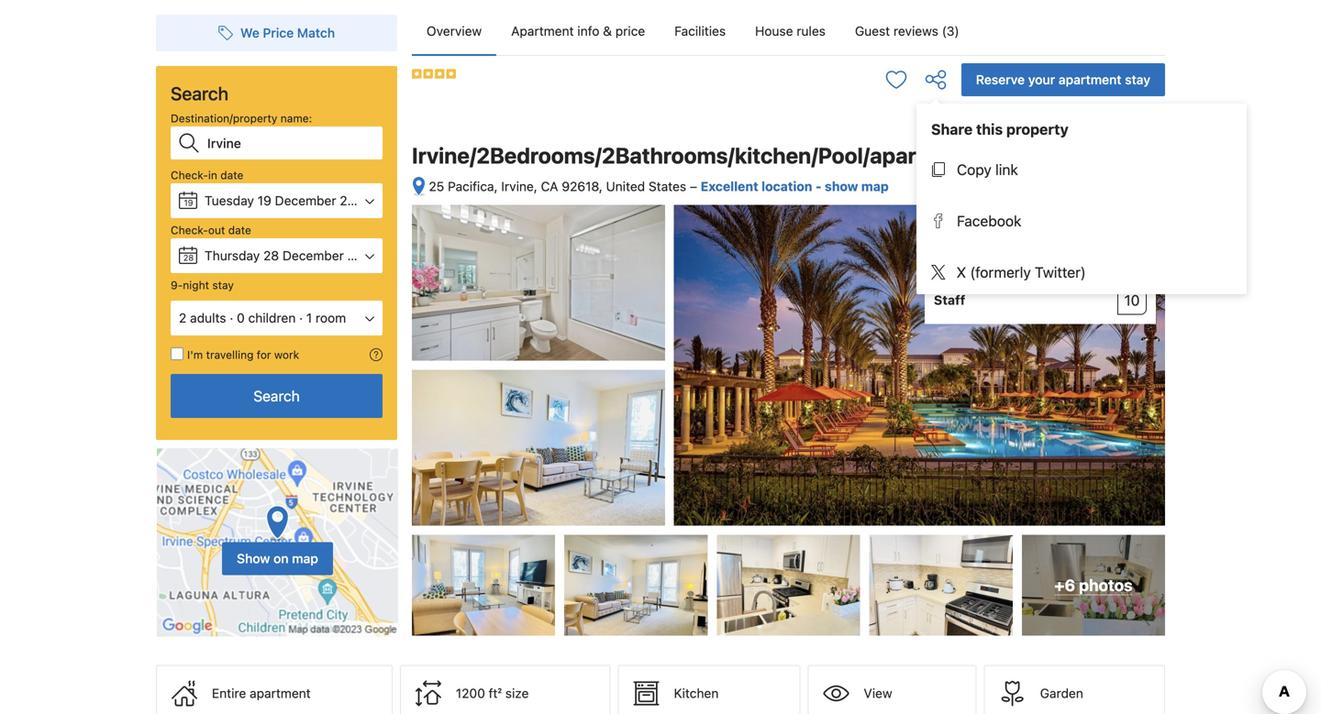 Task type: locate. For each thing, give the bounding box(es) containing it.
1 check- from the top
[[171, 169, 208, 182]]

show on map
[[237, 552, 318, 567]]

irvine/2bedrooms/2bathrooms/kitchen/pool/apartment
[[412, 142, 978, 168]]

25 pacifica, irvine, ca 92618, united states – excellent location - show map
[[429, 179, 889, 194]]

2 check- from the top
[[171, 224, 208, 237]]

scored 10 element
[[1117, 286, 1147, 315]]

0 horizontal spatial ·
[[230, 311, 233, 326]]

copy
[[957, 161, 992, 178]]

december for 19
[[275, 193, 336, 208]]

+6 photos link
[[1022, 535, 1165, 636]]

entire
[[212, 686, 246, 701]]

0 vertical spatial date
[[220, 169, 243, 182]]

9-night stay
[[171, 279, 234, 292]]

stay inside reserve your apartment stay button
[[1125, 72, 1150, 87]]

thursday 28 december 2023
[[205, 248, 378, 263]]

check- up tuesday
[[171, 169, 208, 182]]

2023
[[340, 193, 371, 208], [347, 248, 378, 263]]

work
[[274, 349, 299, 361]]

1 vertical spatial december
[[282, 248, 344, 263]]

apartment right 'entire'
[[250, 686, 311, 701]]

check- for out
[[171, 224, 208, 237]]

1 horizontal spatial map
[[861, 179, 889, 194]]

map right on
[[292, 552, 318, 567]]

1 horizontal spatial stay
[[1125, 72, 1150, 87]]

children
[[248, 311, 296, 326]]

1 horizontal spatial search
[[253, 388, 300, 405]]

2023 for thursday 28 december 2023
[[347, 248, 378, 263]]

0 horizontal spatial map
[[292, 552, 318, 567]]

x (formerly twitter) button
[[917, 250, 1247, 295]]

check-out date
[[171, 224, 251, 237]]

1 vertical spatial check-
[[171, 224, 208, 237]]

twitter)
[[1035, 264, 1086, 281]]

0 vertical spatial december
[[275, 193, 336, 208]]

click to open map view image
[[412, 176, 426, 197]]

1 vertical spatial search
[[253, 388, 300, 405]]

1 vertical spatial map
[[292, 552, 318, 567]]

tuesday 19 december 2023
[[205, 193, 371, 208]]

facilities
[[675, 23, 726, 39]]

19
[[258, 193, 271, 208], [184, 198, 193, 208]]

10
[[1124, 292, 1140, 309]]

0 vertical spatial apartment
[[1059, 72, 1122, 87]]

share
[[931, 121, 973, 138]]

share this property
[[931, 121, 1069, 138]]

28 right thursday
[[263, 248, 279, 263]]

map inside search section
[[292, 552, 318, 567]]

date
[[220, 169, 243, 182], [228, 224, 251, 237]]

1200
[[456, 686, 485, 701]]

19 down check-in date
[[184, 198, 193, 208]]

house rules
[[755, 23, 826, 39]]

+6 photos
[[1054, 576, 1133, 595]]

size
[[505, 686, 529, 701]]

· left 1
[[299, 311, 303, 326]]

search
[[171, 83, 228, 104], [253, 388, 300, 405]]

1 vertical spatial apartment
[[250, 686, 311, 701]]

kitchen button
[[618, 666, 800, 715]]

1 vertical spatial date
[[228, 224, 251, 237]]

0 vertical spatial 2023
[[340, 193, 371, 208]]

december
[[275, 193, 336, 208], [282, 248, 344, 263]]

search down work
[[253, 388, 300, 405]]

info
[[577, 23, 599, 39]]

apartment info & price
[[511, 23, 645, 39]]

we price match
[[240, 25, 335, 40]]

search section
[[149, 0, 405, 638]]

search up destination/property
[[171, 83, 228, 104]]

1 horizontal spatial ·
[[299, 311, 303, 326]]

0 horizontal spatial stay
[[212, 279, 234, 292]]

0 horizontal spatial apartment
[[250, 686, 311, 701]]

1 horizontal spatial apartment
[[1059, 72, 1122, 87]]

thursday
[[205, 248, 260, 263]]

x (formerly twitter)
[[957, 264, 1086, 281]]

date right the out
[[228, 224, 251, 237]]

2 adults · 0 children · 1 room button
[[171, 301, 383, 336]]

apartment
[[1059, 72, 1122, 87], [250, 686, 311, 701]]

0 vertical spatial check-
[[171, 169, 208, 182]]

map right show
[[861, 179, 889, 194]]

december down tuesday 19 december 2023
[[282, 248, 344, 263]]

check- for in
[[171, 169, 208, 182]]

28
[[263, 248, 279, 263], [183, 253, 194, 263]]

check-
[[171, 169, 208, 182], [171, 224, 208, 237]]

united
[[606, 179, 645, 194]]

tuesday
[[205, 193, 254, 208]]

1 · from the left
[[230, 311, 233, 326]]

0 horizontal spatial search
[[171, 83, 228, 104]]

apartment inside button
[[1059, 72, 1122, 87]]

show on map button
[[156, 448, 399, 638], [222, 543, 333, 576]]

stay inside search section
[[212, 279, 234, 292]]

view button
[[808, 666, 977, 715]]

1 vertical spatial stay
[[212, 279, 234, 292]]

date for check-out date
[[228, 224, 251, 237]]

december up thursday 28 december 2023
[[275, 193, 336, 208]]

(formerly
[[970, 264, 1031, 281]]

check- down tuesday
[[171, 224, 208, 237]]

0 vertical spatial search
[[171, 83, 228, 104]]

28 up night
[[183, 253, 194, 263]]

1200 ft² size
[[456, 686, 529, 701]]

1 vertical spatial 2023
[[347, 248, 378, 263]]

copy link button
[[917, 148, 1247, 192]]

0 vertical spatial stay
[[1125, 72, 1150, 87]]

1 horizontal spatial 19
[[258, 193, 271, 208]]

apartment right your
[[1059, 72, 1122, 87]]

map
[[861, 179, 889, 194], [292, 552, 318, 567]]

overview link
[[412, 7, 497, 55]]

location
[[762, 179, 812, 194]]

date right the in
[[220, 169, 243, 182]]

stay
[[1125, 72, 1150, 87], [212, 279, 234, 292]]

1
[[306, 311, 312, 326]]

19 right tuesday
[[258, 193, 271, 208]]

·
[[230, 311, 233, 326], [299, 311, 303, 326]]

kitchen
[[674, 686, 719, 701]]

room
[[316, 311, 346, 326]]

if you select this option, we'll show you popular business travel features like breakfast, wifi and free parking. image
[[370, 349, 383, 361], [370, 349, 383, 361]]

· left 0
[[230, 311, 233, 326]]



Task type: vqa. For each thing, say whether or not it's contained in the screenshot.
the left 19
yes



Task type: describe. For each thing, give the bounding box(es) containing it.
x
[[957, 264, 966, 281]]

we price match button
[[211, 17, 342, 50]]

show
[[825, 179, 858, 194]]

rules
[[797, 23, 826, 39]]

match
[[297, 25, 335, 40]]

2023 for tuesday 19 december 2023
[[340, 193, 371, 208]]

Where are you going? field
[[200, 127, 383, 160]]

-
[[816, 179, 822, 194]]

for
[[257, 349, 271, 361]]

excellent location - show map button
[[701, 179, 889, 194]]

price
[[263, 25, 294, 40]]

0
[[237, 311, 245, 326]]

apartment
[[511, 23, 574, 39]]

reserve
[[976, 72, 1025, 87]]

out
[[208, 224, 225, 237]]

price
[[615, 23, 645, 39]]

0 horizontal spatial 28
[[183, 253, 194, 263]]

house
[[755, 23, 793, 39]]

excellent
[[701, 179, 758, 194]]

i'm travelling for work
[[187, 349, 299, 361]]

0 vertical spatial map
[[861, 179, 889, 194]]

date for check-in date
[[220, 169, 243, 182]]

guest reviews (3) link
[[840, 7, 974, 55]]

destination/property
[[171, 112, 277, 125]]

facilities link
[[660, 7, 740, 55]]

on
[[273, 552, 289, 567]]

ca
[[541, 179, 558, 194]]

photos
[[1079, 576, 1133, 595]]

property
[[1006, 121, 1069, 138]]

rated exceptional element
[[934, 223, 1110, 245]]

2
[[179, 311, 187, 326]]

0 horizontal spatial 19
[[184, 198, 193, 208]]

apartment inside button
[[250, 686, 311, 701]]

night
[[183, 279, 209, 292]]

check-in date
[[171, 169, 243, 182]]

1 horizontal spatial 28
[[263, 248, 279, 263]]

your
[[1028, 72, 1055, 87]]

search button
[[171, 374, 383, 418]]

pacifica,
[[448, 179, 498, 194]]

travelling
[[206, 349, 254, 361]]

(3)
[[942, 23, 959, 39]]

apartment info & price link
[[497, 7, 660, 55]]

2 · from the left
[[299, 311, 303, 326]]

92618,
[[562, 179, 603, 194]]

december for 28
[[282, 248, 344, 263]]

reserve your apartment stay
[[976, 72, 1150, 87]]

garden
[[1040, 686, 1083, 701]]

25
[[429, 179, 444, 194]]

&
[[603, 23, 612, 39]]

garden button
[[984, 666, 1165, 715]]

name:
[[281, 112, 312, 125]]

+6
[[1054, 576, 1075, 595]]

9-
[[171, 279, 183, 292]]

guest reviews (3)
[[855, 23, 959, 39]]

adults
[[190, 311, 226, 326]]

this
[[976, 121, 1003, 138]]

view
[[864, 686, 892, 701]]

2 adults · 0 children · 1 room
[[179, 311, 346, 326]]

irvine,
[[501, 179, 537, 194]]

reviews
[[894, 23, 938, 39]]

facebook button
[[917, 199, 1247, 243]]

reserve your apartment stay button
[[961, 63, 1165, 96]]

search inside button
[[253, 388, 300, 405]]

link
[[995, 161, 1018, 178]]

show
[[237, 552, 270, 567]]

entire apartment
[[212, 686, 311, 701]]

–
[[690, 179, 697, 194]]

facebook
[[957, 212, 1022, 230]]

we
[[240, 25, 259, 40]]

destination/property name:
[[171, 112, 312, 125]]

states
[[649, 179, 686, 194]]

guest
[[855, 23, 890, 39]]

staff
[[934, 293, 965, 308]]

i'm
[[187, 349, 203, 361]]

overview
[[427, 23, 482, 39]]

1200 ft² size button
[[400, 666, 611, 715]]

copy link
[[957, 161, 1018, 178]]

in
[[208, 169, 217, 182]]

ft²
[[489, 686, 502, 701]]



